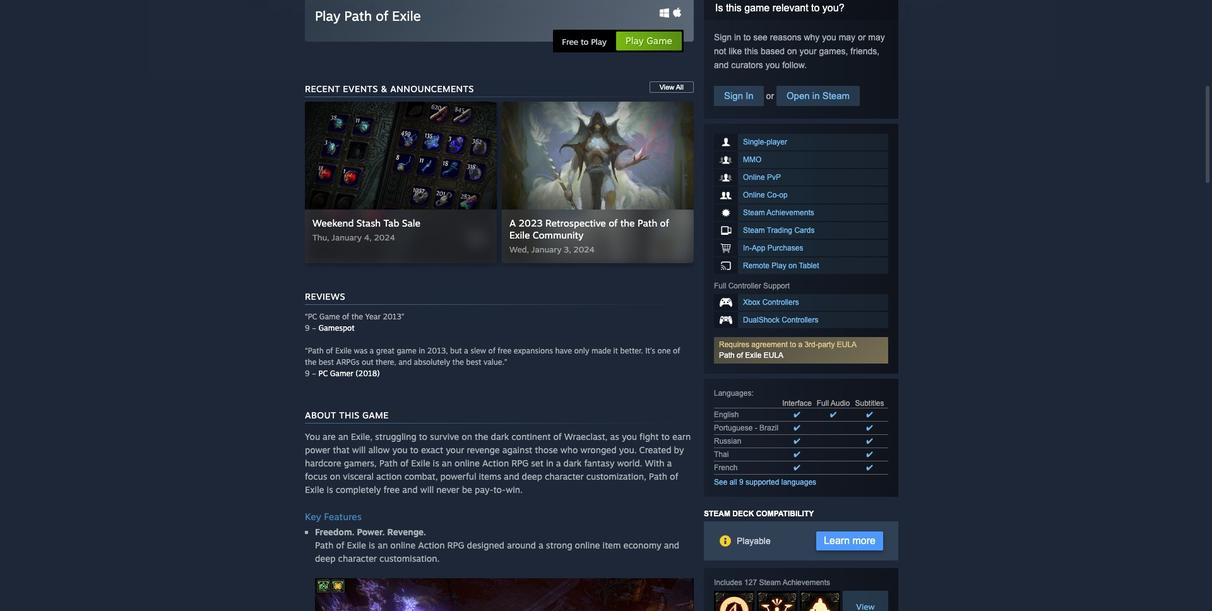 Task type: describe. For each thing, give the bounding box(es) containing it.
revenge.
[[387, 527, 426, 537]]

free inside "path of exile was a great game in 2013, but a slew of free expansions have only made it better. it's one of the best arpgs out there, and absolutely the best value." 9 – pc gamer (2018)
[[498, 346, 512, 356]]

see
[[754, 32, 768, 42]]

french
[[714, 464, 738, 472]]

9 inside "pc game of the year 2013" 9 – gamespot
[[305, 323, 310, 333]]

1 horizontal spatial dark
[[564, 458, 582, 469]]

customization,
[[587, 471, 647, 482]]

is this game relevant to you?
[[716, 3, 845, 13]]

an inside freedom. power. revenge. path of exile is an online action rpg designed around a strong online item economy and deep character customisation.
[[378, 540, 388, 551]]

0 vertical spatial will
[[352, 445, 366, 455]]

to up exact
[[419, 431, 428, 442]]

and inside sign in to see reasons why you may or may not like this based on your games, friends, and curators you follow.
[[714, 60, 729, 70]]

why
[[804, 32, 820, 42]]

steam achievements
[[743, 208, 815, 217]]

steam for achievements
[[743, 208, 765, 217]]

wed, january 3, 2024
[[510, 244, 595, 255]]

sign in link
[[714, 86, 764, 106]]

online pvp
[[743, 173, 781, 182]]

a right with
[[667, 458, 672, 469]]

requires agreement to a 3rd-party eula path of exile eula
[[719, 340, 857, 360]]

interface
[[783, 399, 812, 408]]

freedom. power. revenge. path of exile is an online action rpg designed around a strong online item economy and deep character customisation.
[[315, 527, 680, 564]]

are
[[323, 431, 336, 442]]

tab
[[384, 217, 399, 229]]

0 vertical spatial achievements
[[767, 208, 815, 217]]

you down struggling
[[393, 445, 408, 455]]

friends,
[[851, 46, 880, 56]]

a 2023 retrospective of the path of exile community
[[510, 217, 669, 241]]

open
[[787, 90, 810, 101]]

view all
[[660, 83, 684, 91]]

freedom.
[[315, 527, 355, 537]]

2 vertical spatial game
[[363, 410, 389, 421]]

sale
[[402, 217, 421, 229]]

a down who
[[556, 458, 561, 469]]

on down hardcore
[[330, 471, 341, 482]]

those
[[535, 445, 558, 455]]

game inside "path of exile was a great game in 2013, but a slew of free expansions have only made it better. it's one of the best arpgs out there, and absolutely the best value." 9 – pc gamer (2018)
[[397, 346, 417, 356]]

compatibility
[[756, 510, 814, 519]]

action
[[376, 471, 402, 482]]

steam deck compatibility
[[704, 510, 814, 519]]

against
[[503, 445, 533, 455]]

fantasy
[[584, 458, 615, 469]]

in
[[746, 90, 754, 101]]

steam for trading
[[743, 226, 765, 235]]

january for stash
[[332, 232, 362, 243]]

view all link
[[650, 81, 694, 93]]

your inside sign in to see reasons why you may or may not like this based on your games, friends, and curators you follow.
[[800, 46, 817, 56]]

exile inside freedom. power. revenge. path of exile is an online action rpg designed around a strong online item economy and deep character customisation.
[[347, 540, 366, 551]]

path inside requires agreement to a 3rd-party eula path of exile eula
[[719, 351, 735, 360]]

you.
[[619, 445, 637, 455]]

sign in to see reasons why you may or may not like this based on your games, friends, and curators you follow.
[[714, 32, 885, 70]]

online for online pvp
[[743, 173, 765, 182]]

the inside you are an exile, struggling to survive on the dark continent of wraeclast, as you fight to earn power that will allow you to exact your revenge against those who wronged you. created by hardcore gamers, path of exile is an online action rpg set in a dark fantasy world. with a focus on visceral action combat, powerful items and deep character customization, path of exile is completely free and will never be pay-to-win.
[[475, 431, 489, 442]]

path of exile eula link
[[719, 351, 784, 360]]

designed
[[467, 540, 505, 551]]

play game link
[[616, 31, 683, 51]]

:
[[752, 389, 754, 398]]

action inside you are an exile, struggling to survive on the dark continent of wraeclast, as you fight to earn power that will allow you to exact your revenge against those who wronged you. created by hardcore gamers, path of exile is an online action rpg set in a dark fantasy world. with a focus on visceral action combat, powerful items and deep character customization, path of exile is completely free and will never be pay-to-win.
[[483, 458, 509, 469]]

it
[[614, 346, 618, 356]]

free to play
[[562, 37, 607, 47]]

wed,
[[510, 244, 529, 255]]

focus
[[305, 471, 327, 482]]

2024 for retrospective
[[574, 244, 595, 255]]

win.
[[506, 484, 523, 495]]

portuguese
[[714, 424, 753, 433]]

exile inside "path of exile was a great game in 2013, but a slew of free expansions have only made it better. it's one of the best arpgs out there, and absolutely the best value." 9 – pc gamer (2018)
[[335, 346, 352, 356]]

&
[[381, 83, 388, 94]]

weekend stash tab sale
[[313, 217, 421, 229]]

0 vertical spatial is
[[433, 458, 439, 469]]

free
[[562, 37, 579, 47]]

the inside a 2023 retrospective of the path of exile community
[[621, 217, 635, 229]]

online co-op
[[743, 191, 788, 200]]

fight
[[640, 431, 659, 442]]

more
[[853, 536, 876, 546]]

xbox controllers
[[743, 298, 799, 307]]

only
[[574, 346, 590, 356]]

deck
[[733, 510, 754, 519]]

interface full audio subtitles
[[783, 399, 885, 408]]

you down the "based"
[[766, 60, 780, 70]]

127
[[745, 579, 757, 587]]

includes
[[714, 579, 743, 587]]

in right open
[[813, 90, 820, 101]]

steam right open
[[823, 90, 850, 101]]

deep inside you are an exile, struggling to survive on the dark continent of wraeclast, as you fight to earn power that will allow you to exact your revenge against those who wronged you. created by hardcore gamers, path of exile is an online action rpg set in a dark fantasy world. with a focus on visceral action combat, powerful items and deep character customization, path of exile is completely free and will never be pay-to-win.
[[522, 471, 543, 482]]

exile inside requires agreement to a 3rd-party eula path of exile eula
[[746, 351, 762, 360]]

character inside you are an exile, struggling to survive on the dark continent of wraeclast, as you fight to earn power that will allow you to exact your revenge against those who wronged you. created by hardcore gamers, path of exile is an online action rpg set in a dark fantasy world. with a focus on visceral action combat, powerful items and deep character customization, path of exile is completely free and will never be pay-to-win.
[[545, 471, 584, 482]]

0 horizontal spatial an
[[338, 431, 349, 442]]

online inside you are an exile, struggling to survive on the dark continent of wraeclast, as you fight to earn power that will allow you to exact your revenge against those who wronged you. created by hardcore gamers, path of exile is an online action rpg set in a dark fantasy world. with a focus on visceral action combat, powerful items and deep character customization, path of exile is completely free and will never be pay-to-win.
[[455, 458, 480, 469]]

visceral
[[343, 471, 374, 482]]

– inside "pc game of the year 2013" 9 – gamespot
[[312, 323, 316, 333]]

one
[[658, 346, 671, 356]]

a inside freedom. power. revenge. path of exile is an online action rpg designed around a strong online item economy and deep character customisation.
[[539, 540, 544, 551]]

pay-
[[475, 484, 494, 495]]

value."
[[484, 357, 508, 367]]

online co-op link
[[714, 187, 889, 203]]

economy
[[624, 540, 662, 551]]

and inside "path of exile was a great game in 2013, but a slew of free expansions have only made it better. it's one of the best arpgs out there, and absolutely the best value." 9 – pc gamer (2018)
[[399, 357, 412, 367]]

2 best from the left
[[466, 357, 482, 367]]

"path of exile was a great game in 2013, but a slew of free expansions have only made it better. it's one of the best arpgs out there, and absolutely the best value." 9 – pc gamer (2018)
[[305, 346, 681, 378]]

playable
[[737, 536, 771, 546]]

you up games, in the right top of the page
[[822, 32, 837, 42]]

in-
[[743, 244, 752, 253]]

curators
[[732, 60, 764, 70]]

features
[[324, 511, 362, 523]]

by
[[674, 445, 684, 455]]

deep inside freedom. power. revenge. path of exile is an online action rpg designed around a strong online item economy and deep character customisation.
[[315, 553, 336, 564]]

on up revenge
[[462, 431, 472, 442]]

0 vertical spatial eula
[[837, 340, 857, 349]]

pvp
[[767, 173, 781, 182]]

steam for deck
[[704, 510, 731, 519]]

0 horizontal spatial online
[[391, 540, 416, 551]]

0 vertical spatial this
[[726, 3, 742, 13]]

that
[[333, 445, 350, 455]]

on inside sign in to see reasons why you may or may not like this based on your games, friends, and curators you follow.
[[788, 46, 797, 56]]

games,
[[820, 46, 849, 56]]

revenge
[[467, 445, 500, 455]]

made
[[592, 346, 611, 356]]

weekend
[[313, 217, 354, 229]]

slew
[[471, 346, 486, 356]]

to left the you?
[[812, 3, 820, 13]]

based
[[761, 46, 785, 56]]

a
[[510, 217, 516, 229]]

the inside "pc game of the year 2013" 9 – gamespot
[[352, 312, 363, 321]]

controllers for xbox controllers
[[763, 298, 799, 307]]

1 vertical spatial or
[[764, 91, 777, 101]]

app
[[752, 244, 766, 253]]

be
[[462, 484, 472, 495]]

1 horizontal spatial game
[[745, 3, 770, 13]]

learn more
[[824, 536, 876, 546]]

to right free
[[581, 37, 589, 47]]

in inside you are an exile, struggling to survive on the dark continent of wraeclast, as you fight to earn power that will allow you to exact your revenge against those who wronged you. created by hardcore gamers, path of exile is an online action rpg set in a dark fantasy world. with a focus on visceral action combat, powerful items and deep character customization, path of exile is completely free and will never be pay-to-win.
[[546, 458, 554, 469]]

game for "pc
[[319, 312, 340, 321]]

strong
[[546, 540, 573, 551]]

a inside requires agreement to a 3rd-party eula path of exile eula
[[799, 340, 803, 349]]

remote play on tablet
[[743, 261, 820, 270]]

agreement
[[752, 340, 788, 349]]

1 vertical spatial eula
[[764, 351, 784, 360]]

exile inside a 2023 retrospective of the path of exile community
[[510, 229, 530, 241]]

of inside "pc game of the year 2013" 9 – gamespot
[[342, 312, 349, 321]]

online for online co-op
[[743, 191, 765, 200]]

dualshock controllers link
[[714, 312, 889, 328]]

out
[[362, 357, 374, 367]]

and up 'win.'
[[504, 471, 520, 482]]

brazil
[[760, 424, 779, 433]]

sign for sign in
[[724, 90, 743, 101]]

to inside sign in to see reasons why you may or may not like this based on your games, friends, and curators you follow.
[[744, 32, 751, 42]]

in-app purchases link
[[714, 240, 889, 256]]

"pc game of the year 2013" 9 – gamespot
[[305, 312, 405, 333]]

remote play on tablet link
[[714, 258, 889, 274]]



Task type: vqa. For each thing, say whether or not it's contained in the screenshot.
Is This Game Relevant To You?
yes



Task type: locate. For each thing, give the bounding box(es) containing it.
exile,
[[351, 431, 373, 442]]

you up you.
[[622, 431, 637, 442]]

is
[[433, 458, 439, 469], [327, 484, 333, 495], [369, 540, 375, 551]]

learn more link
[[817, 532, 884, 551]]

0 horizontal spatial this
[[726, 3, 742, 13]]

path inside a 2023 retrospective of the path of exile community
[[638, 217, 658, 229]]

to left earn in the right of the page
[[662, 431, 670, 442]]

this up curators at the top of the page
[[745, 46, 759, 56]]

– inside "path of exile was a great game in 2013, but a slew of free expansions have only made it better. it's one of the best arpgs out there, and absolutely the best value." 9 – pc gamer (2018)
[[312, 369, 316, 378]]

steam down the online co-op
[[743, 208, 765, 217]]

heretic image
[[800, 591, 841, 611]]

– down "pc
[[312, 323, 316, 333]]

full left controller on the right top
[[714, 282, 727, 291]]

is down exact
[[433, 458, 439, 469]]

and right the 'there,' in the left bottom of the page
[[399, 357, 412, 367]]

the up revenge
[[475, 431, 489, 442]]

1 horizontal spatial deep
[[522, 471, 543, 482]]

2024 down tab
[[374, 232, 395, 243]]

0 horizontal spatial deep
[[315, 553, 336, 564]]

0 vertical spatial 2024
[[374, 232, 395, 243]]

and down combat,
[[402, 484, 418, 495]]

a left 3rd- at the right bottom of page
[[799, 340, 803, 349]]

an up that
[[338, 431, 349, 442]]

to
[[812, 3, 820, 13], [744, 32, 751, 42], [581, 37, 589, 47], [790, 340, 797, 349], [419, 431, 428, 442], [662, 431, 670, 442], [410, 445, 419, 455]]

free down action
[[384, 484, 400, 495]]

0 horizontal spatial your
[[446, 445, 465, 455]]

steam trading cards link
[[714, 222, 889, 239]]

sign up not
[[714, 32, 732, 42]]

1 horizontal spatial action
[[483, 458, 509, 469]]

controller
[[729, 282, 762, 291]]

to left the see
[[744, 32, 751, 42]]

expansions
[[514, 346, 553, 356]]

this right is
[[726, 3, 742, 13]]

0 vertical spatial online
[[743, 173, 765, 182]]

1 vertical spatial free
[[384, 484, 400, 495]]

thu,
[[313, 232, 329, 243]]

created
[[640, 445, 672, 455]]

survive
[[430, 431, 459, 442]]

dark
[[491, 431, 509, 442], [564, 458, 582, 469]]

0 horizontal spatial rpg
[[448, 540, 465, 551]]

online down mmo on the right top of the page
[[743, 173, 765, 182]]

1 vertical spatial sign
[[724, 90, 743, 101]]

1 may from the left
[[839, 32, 856, 42]]

in inside sign in to see reasons why you may or may not like this based on your games, friends, and curators you follow.
[[734, 32, 741, 42]]

(2018)
[[356, 369, 380, 378]]

on left tablet at the top of page
[[789, 261, 797, 270]]

steam left deck
[[704, 510, 731, 519]]

follow.
[[783, 60, 807, 70]]

character down power. on the bottom left
[[338, 553, 377, 564]]

rpg down the against
[[512, 458, 529, 469]]

1 online from the top
[[743, 173, 765, 182]]

the left year
[[352, 312, 363, 321]]

arpgs
[[336, 357, 360, 367]]

1 horizontal spatial 2024
[[574, 244, 595, 255]]

free inside you are an exile, struggling to survive on the dark continent of wraeclast, as you fight to earn power that will allow you to exact your revenge against those who wronged you. created by hardcore gamers, path of exile is an online action rpg set in a dark fantasy world. with a focus on visceral action combat, powerful items and deep character customization, path of exile is completely free and will never be pay-to-win.
[[384, 484, 400, 495]]

0 horizontal spatial dark
[[491, 431, 509, 442]]

january down community
[[532, 244, 562, 255]]

0 vertical spatial controllers
[[763, 298, 799, 307]]

0 horizontal spatial eula
[[764, 351, 784, 360]]

2 vertical spatial 9
[[740, 478, 744, 487]]

1 vertical spatial full
[[817, 399, 829, 408]]

recent
[[305, 83, 340, 94]]

0 vertical spatial sign
[[714, 32, 732, 42]]

remote
[[743, 261, 770, 270]]

2 vertical spatial is
[[369, 540, 375, 551]]

– left pc
[[312, 369, 316, 378]]

free up value."
[[498, 346, 512, 356]]

to left exact
[[410, 445, 419, 455]]

to left 3rd- at the right bottom of page
[[790, 340, 797, 349]]

1 vertical spatial achievements
[[783, 579, 831, 587]]

1 best from the left
[[319, 357, 334, 367]]

and right economy at the right bottom of the page
[[664, 540, 680, 551]]

this inside sign in to see reasons why you may or may not like this based on your games, friends, and curators you follow.
[[745, 46, 759, 56]]

in up the like at right
[[734, 32, 741, 42]]

1 vertical spatial 9
[[305, 369, 310, 378]]

announcements
[[391, 83, 474, 94]]

0 horizontal spatial character
[[338, 553, 377, 564]]

0 vertical spatial action
[[483, 458, 509, 469]]

best up pc
[[319, 357, 334, 367]]

this
[[339, 410, 360, 421]]

great
[[376, 346, 395, 356]]

rpg
[[512, 458, 529, 469], [448, 540, 465, 551]]

gamespot
[[319, 323, 355, 333]]

2024 right 3,
[[574, 244, 595, 255]]

sign in
[[724, 90, 754, 101]]

steam right the 127
[[759, 579, 781, 587]]

tablet
[[799, 261, 820, 270]]

rpg inside freedom. power. revenge. path of exile is an online action rpg designed around a strong online item economy and deep character customisation.
[[448, 540, 465, 551]]

key features
[[305, 511, 362, 523]]

1 horizontal spatial or
[[858, 32, 866, 42]]

0 vertical spatial an
[[338, 431, 349, 442]]

online pvp link
[[714, 169, 889, 186]]

1 horizontal spatial an
[[378, 540, 388, 551]]

a left "strong"
[[539, 540, 544, 551]]

1 vertical spatial an
[[442, 458, 452, 469]]

will down combat,
[[420, 484, 434, 495]]

of inside requires agreement to a 3rd-party eula path of exile eula
[[737, 351, 743, 360]]

1 vertical spatial january
[[532, 244, 562, 255]]

see all 9 supported languages link
[[714, 478, 817, 487]]

best down slew
[[466, 357, 482, 367]]

1 horizontal spatial full
[[817, 399, 829, 408]]

0 horizontal spatial may
[[839, 32, 856, 42]]

0 horizontal spatial action
[[418, 540, 445, 551]]

2013,
[[427, 346, 448, 356]]

supported
[[746, 478, 780, 487]]

"pc
[[305, 312, 317, 321]]

full controller support
[[714, 282, 790, 291]]

in
[[734, 32, 741, 42], [813, 90, 820, 101], [419, 346, 425, 356], [546, 458, 554, 469]]

-
[[755, 424, 758, 433]]

game inside "pc game of the year 2013" 9 – gamespot
[[319, 312, 340, 321]]

2 – from the top
[[312, 369, 316, 378]]

character inside freedom. power. revenge. path of exile is an online action rpg designed around a strong online item economy and deep character customisation.
[[338, 553, 377, 564]]

controllers down support
[[763, 298, 799, 307]]

your inside you are an exile, struggling to survive on the dark continent of wraeclast, as you fight to earn power that will allow you to exact your revenge against those who wronged you. created by hardcore gamers, path of exile is an online action rpg set in a dark fantasy world. with a focus on visceral action combat, powerful items and deep character customization, path of exile is completely free and will never be pay-to-win.
[[446, 445, 465, 455]]

0 vertical spatial january
[[332, 232, 362, 243]]

audio
[[831, 399, 850, 408]]

controllers down 'xbox controllers' link
[[782, 316, 819, 325]]

thu, january 4, 2024
[[313, 232, 395, 243]]

0 vertical spatial full
[[714, 282, 727, 291]]

game up the view
[[647, 35, 673, 47]]

year
[[365, 312, 381, 321]]

2 horizontal spatial online
[[575, 540, 600, 551]]

the down "path
[[305, 357, 317, 367]]

or inside sign in to see reasons why you may or may not like this based on your games, friends, and curators you follow.
[[858, 32, 866, 42]]

online up powerful
[[455, 458, 480, 469]]

to inside requires agreement to a 3rd-party eula path of exile eula
[[790, 340, 797, 349]]

play game
[[626, 35, 673, 47]]

0 vertical spatial or
[[858, 32, 866, 42]]

0 vertical spatial 9
[[305, 323, 310, 333]]

1 horizontal spatial game
[[363, 410, 389, 421]]

0 horizontal spatial is
[[327, 484, 333, 495]]

thai
[[714, 450, 729, 459]]

0 horizontal spatial january
[[332, 232, 362, 243]]

you
[[822, 32, 837, 42], [766, 60, 780, 70], [622, 431, 637, 442], [393, 445, 408, 455]]

an down power. on the bottom left
[[378, 540, 388, 551]]

about
[[305, 410, 337, 421]]

1 horizontal spatial rpg
[[512, 458, 529, 469]]

sign left in
[[724, 90, 743, 101]]

was
[[354, 346, 368, 356]]

1 vertical spatial action
[[418, 540, 445, 551]]

untouchable image
[[757, 591, 798, 611]]

1 vertical spatial this
[[745, 46, 759, 56]]

path inside freedom. power. revenge. path of exile is an online action rpg designed around a strong online item economy and deep character customisation.
[[315, 540, 334, 551]]

on up follow.
[[788, 46, 797, 56]]

online down "revenge."
[[391, 540, 416, 551]]

achievements up heretic image
[[783, 579, 831, 587]]

all
[[730, 478, 738, 487]]

your down survive at the left
[[446, 445, 465, 455]]

1 vertical spatial 2024
[[574, 244, 595, 255]]

who
[[561, 445, 578, 455]]

controllers for dualshock controllers
[[782, 316, 819, 325]]

it's
[[646, 346, 656, 356]]

action
[[483, 458, 509, 469], [418, 540, 445, 551]]

january down weekend
[[332, 232, 362, 243]]

1 vertical spatial will
[[420, 484, 434, 495]]

you
[[305, 431, 320, 442]]

in inside "path of exile was a great game in 2013, but a slew of free expansions have only made it better. it's one of the best arpgs out there, and absolutely the best value." 9 – pc gamer (2018)
[[419, 346, 425, 356]]

full left audio
[[817, 399, 829, 408]]

2 may from the left
[[869, 32, 885, 42]]

1 vertical spatial your
[[446, 445, 465, 455]]

allow
[[368, 445, 390, 455]]

1 vertical spatial –
[[312, 369, 316, 378]]

eula
[[837, 340, 857, 349], [764, 351, 784, 360]]

0 horizontal spatial game
[[319, 312, 340, 321]]

in up absolutely
[[419, 346, 425, 356]]

2024
[[374, 232, 395, 243], [574, 244, 595, 255]]

1 vertical spatial dark
[[564, 458, 582, 469]]

see all 9 supported languages
[[714, 478, 817, 487]]

9 inside "path of exile was a great game in 2013, but a slew of free expansions have only made it better. it's one of the best arpgs out there, and absolutely the best value." 9 – pc gamer (2018)
[[305, 369, 310, 378]]

january
[[332, 232, 362, 243], [532, 244, 562, 255]]

exile
[[392, 8, 421, 24], [510, 229, 530, 241], [335, 346, 352, 356], [746, 351, 762, 360], [411, 458, 430, 469], [305, 484, 324, 495], [347, 540, 366, 551]]

reviews
[[305, 291, 345, 302]]

1 vertical spatial controllers
[[782, 316, 819, 325]]

dark down who
[[564, 458, 582, 469]]

1 horizontal spatial january
[[532, 244, 562, 255]]

1 vertical spatial game
[[397, 346, 417, 356]]

requires
[[719, 340, 750, 349]]

pc gamer (2018) link
[[319, 369, 380, 378]]

of inside freedom. power. revenge. path of exile is an online action rpg designed around a strong online item economy and deep character customisation.
[[336, 540, 345, 551]]

january for 2023
[[532, 244, 562, 255]]

a right but
[[464, 346, 469, 356]]

0 horizontal spatial best
[[319, 357, 334, 367]]

1 vertical spatial rpg
[[448, 540, 465, 551]]

online left "co-" at top
[[743, 191, 765, 200]]

0 vertical spatial deep
[[522, 471, 543, 482]]

0 vertical spatial your
[[800, 46, 817, 56]]

1 horizontal spatial this
[[745, 46, 759, 56]]

sign
[[714, 32, 732, 42], [724, 90, 743, 101]]

0 vertical spatial rpg
[[512, 458, 529, 469]]

0 horizontal spatial free
[[384, 484, 400, 495]]

action up items
[[483, 458, 509, 469]]

9 down "pc
[[305, 323, 310, 333]]

steam up the app
[[743, 226, 765, 235]]

0 vertical spatial –
[[312, 323, 316, 333]]

online left item
[[575, 540, 600, 551]]

0 vertical spatial game
[[745, 3, 770, 13]]

free
[[498, 346, 512, 356], [384, 484, 400, 495]]

your down why
[[800, 46, 817, 56]]

action up customisation. at the left
[[418, 540, 445, 551]]

1 – from the top
[[312, 323, 316, 333]]

deep
[[522, 471, 543, 482], [315, 553, 336, 564]]

action inside freedom. power. revenge. path of exile is an online action rpg designed around a strong online item economy and deep character customisation.
[[418, 540, 445, 551]]

play
[[315, 8, 341, 24], [626, 35, 644, 47], [591, 37, 607, 47], [772, 261, 787, 270]]

game for play
[[647, 35, 673, 47]]

9 left pc
[[305, 369, 310, 378]]

1 horizontal spatial your
[[800, 46, 817, 56]]

sign inside sign in to see reasons why you may or may not like this based on your games, friends, and curators you follow.
[[714, 32, 732, 42]]

1 vertical spatial deep
[[315, 553, 336, 564]]

but
[[450, 346, 462, 356]]

0 horizontal spatial game
[[397, 346, 417, 356]]

0 horizontal spatial or
[[764, 91, 777, 101]]

0 vertical spatial game
[[647, 35, 673, 47]]

and
[[714, 60, 729, 70], [399, 357, 412, 367], [504, 471, 520, 482], [402, 484, 418, 495], [664, 540, 680, 551]]

rpg inside you are an exile, struggling to survive on the dark continent of wraeclast, as you fight to earn power that will allow you to exact your revenge against those who wronged you. created by hardcore gamers, path of exile is an online action rpg set in a dark fantasy world. with a focus on visceral action combat, powerful items and deep character customization, path of exile is completely free and will never be pay-to-win.
[[512, 458, 529, 469]]

game
[[745, 3, 770, 13], [397, 346, 417, 356]]

a right was
[[370, 346, 374, 356]]

in right set
[[546, 458, 554, 469]]

deep down freedom.
[[315, 553, 336, 564]]

4,
[[364, 232, 372, 243]]

or up friends,
[[858, 32, 866, 42]]

0 vertical spatial character
[[545, 471, 584, 482]]

mmo
[[743, 155, 762, 164]]

or right in
[[764, 91, 777, 101]]

2 vertical spatial an
[[378, 540, 388, 551]]

1 vertical spatial game
[[319, 312, 340, 321]]

is down power. on the bottom left
[[369, 540, 375, 551]]

specialist image
[[714, 591, 755, 611]]

open in steam link
[[777, 86, 860, 106]]

game up gamespot
[[319, 312, 340, 321]]

dark up revenge
[[491, 431, 509, 442]]

in-app purchases
[[743, 244, 804, 253]]

–
[[312, 323, 316, 333], [312, 369, 316, 378]]

1 vertical spatial is
[[327, 484, 333, 495]]

1 vertical spatial online
[[743, 191, 765, 200]]

1 horizontal spatial eula
[[837, 340, 857, 349]]

never
[[437, 484, 460, 495]]

the right "retrospective"
[[621, 217, 635, 229]]

gamer
[[330, 369, 354, 378]]

0 horizontal spatial will
[[352, 445, 366, 455]]

0 vertical spatial free
[[498, 346, 512, 356]]

1 horizontal spatial may
[[869, 32, 885, 42]]

9 right all
[[740, 478, 744, 487]]

events
[[343, 83, 378, 94]]

cards
[[795, 226, 815, 235]]

is down 'focus'
[[327, 484, 333, 495]]

1 horizontal spatial online
[[455, 458, 480, 469]]

the down but
[[453, 357, 464, 367]]

2 horizontal spatial game
[[647, 35, 673, 47]]

1 vertical spatial character
[[338, 553, 377, 564]]

game right great
[[397, 346, 417, 356]]

0 vertical spatial dark
[[491, 431, 509, 442]]

and inside freedom. power. revenge. path of exile is an online action rpg designed around a strong online item economy and deep character customisation.
[[664, 540, 680, 551]]

power.
[[357, 527, 385, 537]]

game up exile,
[[363, 410, 389, 421]]

1 horizontal spatial is
[[369, 540, 375, 551]]

2 horizontal spatial an
[[442, 458, 452, 469]]

and down not
[[714, 60, 729, 70]]

may up friends,
[[869, 32, 885, 42]]

2 horizontal spatial is
[[433, 458, 439, 469]]

single-player
[[743, 138, 788, 147]]

controllers
[[763, 298, 799, 307], [782, 316, 819, 325]]

2024 for tab
[[374, 232, 395, 243]]

eula down the agreement on the right bottom
[[764, 351, 784, 360]]

0 horizontal spatial full
[[714, 282, 727, 291]]

game up the see
[[745, 3, 770, 13]]

1 horizontal spatial will
[[420, 484, 434, 495]]

dualshock
[[743, 316, 780, 325]]

character down who
[[545, 471, 584, 482]]

1 horizontal spatial free
[[498, 346, 512, 356]]

deep down set
[[522, 471, 543, 482]]

an
[[338, 431, 349, 442], [442, 458, 452, 469], [378, 540, 388, 551]]

achievements down op
[[767, 208, 815, 217]]

will up gamers,
[[352, 445, 366, 455]]

may up games, in the right top of the page
[[839, 32, 856, 42]]

eula right the party
[[837, 340, 857, 349]]

purchases
[[768, 244, 804, 253]]

is inside freedom. power. revenge. path of exile is an online action rpg designed around a strong online item economy and deep character customisation.
[[369, 540, 375, 551]]

2 online from the top
[[743, 191, 765, 200]]

op
[[780, 191, 788, 200]]

1 horizontal spatial character
[[545, 471, 584, 482]]

1 horizontal spatial best
[[466, 357, 482, 367]]

rpg left designed
[[448, 540, 465, 551]]

sign for sign in to see reasons why you may or may not like this based on your games, friends, and curators you follow.
[[714, 32, 732, 42]]

0 horizontal spatial 2024
[[374, 232, 395, 243]]

an up powerful
[[442, 458, 452, 469]]

single-
[[743, 138, 767, 147]]



